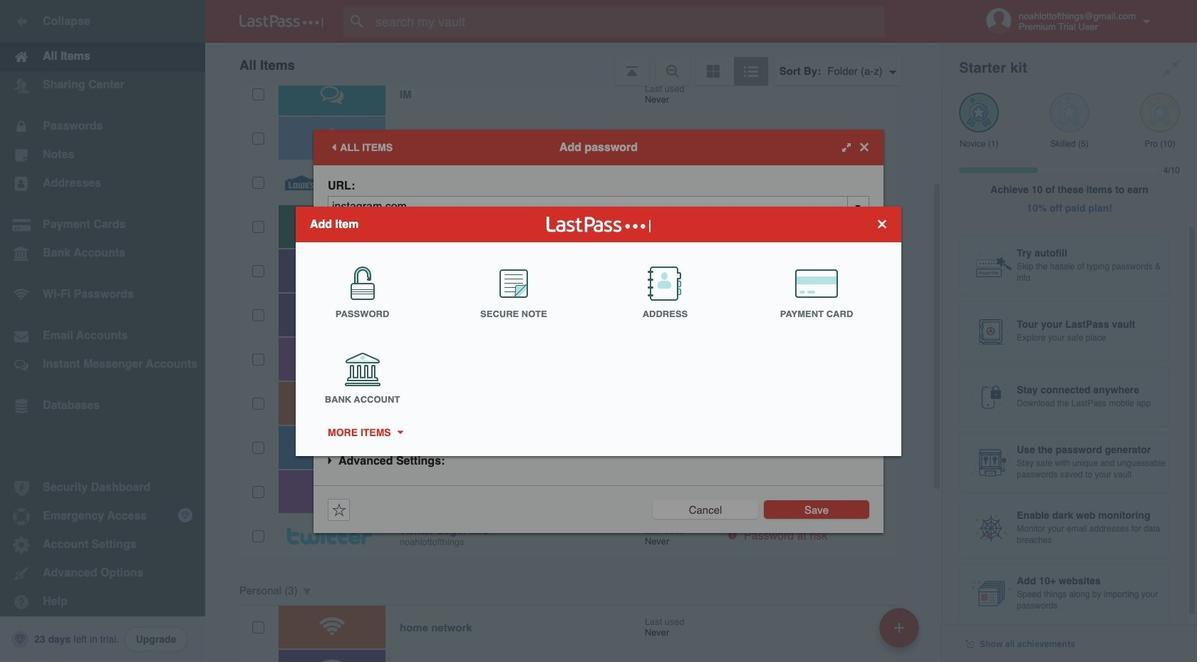 Task type: describe. For each thing, give the bounding box(es) containing it.
vault options navigation
[[205, 43, 943, 86]]

search my vault text field
[[344, 6, 913, 37]]

Search search field
[[344, 6, 913, 37]]

lastpass image
[[240, 15, 324, 28]]



Task type: locate. For each thing, give the bounding box(es) containing it.
None password field
[[606, 300, 870, 321]]

dialog
[[314, 129, 884, 533], [296, 206, 902, 456]]

None text field
[[328, 300, 592, 321]]

None text field
[[328, 196, 870, 217], [328, 248, 592, 269], [606, 248, 870, 269], [328, 352, 870, 437], [328, 196, 870, 217], [328, 248, 592, 269], [606, 248, 870, 269], [328, 352, 870, 437]]

new item image
[[895, 623, 905, 633]]

caret right image
[[395, 431, 405, 434]]

main navigation navigation
[[0, 0, 205, 662]]

new item navigation
[[875, 604, 928, 662]]

alert dialog
[[421, 276, 777, 386]]



